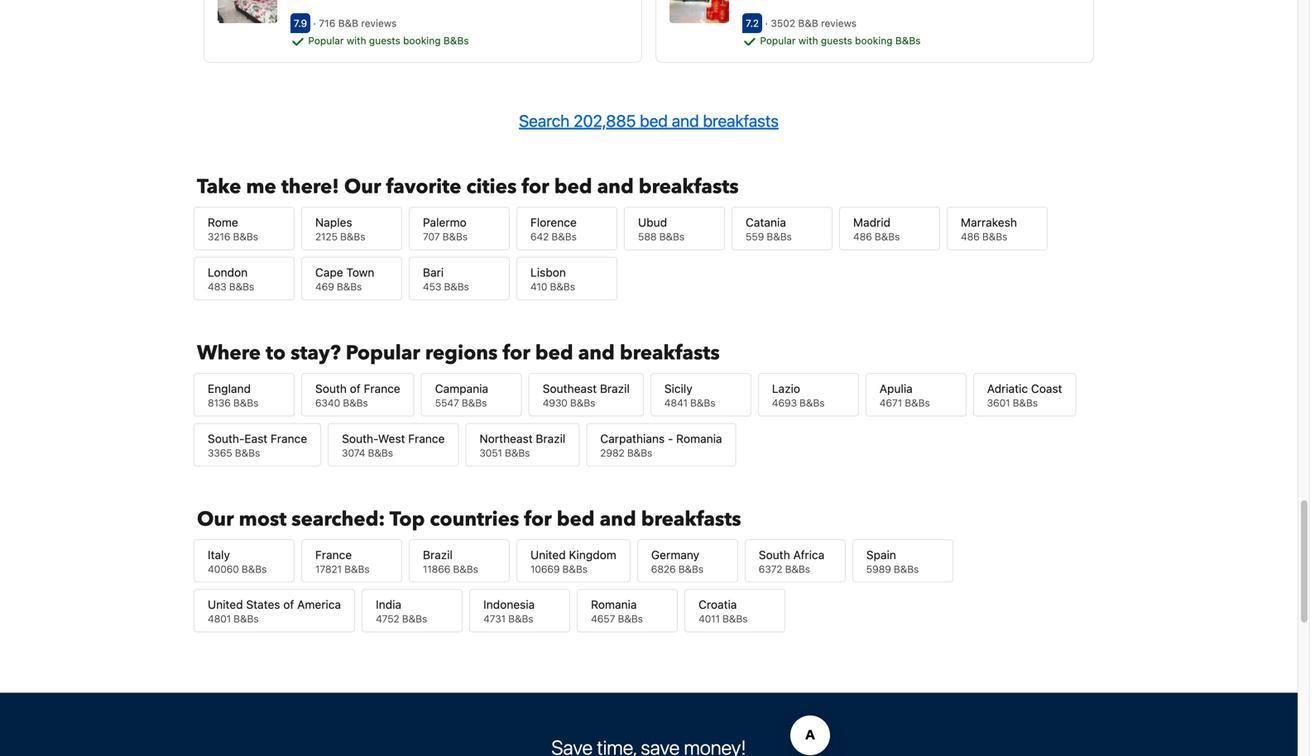 Task type: vqa. For each thing, say whether or not it's contained in the screenshot.
left SOUTH-
yes



Task type: locate. For each thing, give the bounding box(es) containing it.
our up the italy
[[197, 506, 234, 533]]

search
[[519, 111, 570, 130]]

booking
[[403, 35, 441, 46], [855, 35, 893, 46]]

from 741 reviews element right scored 7.9 element
[[313, 17, 399, 29]]

south up 6372
[[759, 548, 790, 562]]

b&b for 3502
[[798, 17, 818, 29]]

1 vertical spatial brazil
[[536, 432, 566, 446]]

from 741 reviews element right scored 7.2 element
[[765, 17, 859, 29]]

from 741 reviews element containing 3502 b&b reviews
[[765, 17, 859, 29]]

of inside south of france 6340 b&bs
[[350, 382, 361, 396]]

1 vertical spatial united
[[208, 598, 243, 612]]

4930
[[543, 397, 568, 409]]

town
[[346, 266, 374, 279]]

0 vertical spatial of
[[350, 382, 361, 396]]

2 horizontal spatial popular
[[760, 35, 796, 46]]

0 vertical spatial romania
[[676, 432, 722, 446]]

0 horizontal spatial united
[[208, 598, 243, 612]]

adriatic coast 3601 b&bs
[[987, 382, 1062, 409]]

from 741 reviews element
[[313, 17, 399, 29], [765, 17, 859, 29]]

brazil
[[600, 382, 630, 396], [536, 432, 566, 446], [423, 548, 453, 562]]

top
[[390, 506, 425, 533]]

italy 40060 b&bs
[[208, 548, 267, 575]]

popular down 716
[[308, 35, 344, 46]]

popular up south of france 6340 b&bs
[[346, 340, 420, 367]]

brazil down 4930
[[536, 432, 566, 446]]

11866
[[423, 563, 450, 575]]

b&bs inside south-east france 3365 b&bs
[[235, 447, 260, 459]]

of
[[350, 382, 361, 396], [283, 598, 294, 612]]

south up 6340
[[315, 382, 347, 396]]

bed
[[640, 111, 668, 130], [554, 174, 592, 201], [535, 340, 573, 367], [557, 506, 595, 533]]

where to stay? popular regions for bed and breakfasts
[[197, 340, 720, 367]]

with down 3502 b&b reviews
[[799, 35, 818, 46]]

1 vertical spatial for
[[503, 340, 530, 367]]

india 4752 b&bs
[[376, 598, 427, 625]]

france up west
[[364, 382, 400, 396]]

2 horizontal spatial brazil
[[600, 382, 630, 396]]

0 horizontal spatial of
[[283, 598, 294, 612]]

0 horizontal spatial guests
[[369, 35, 400, 46]]

northeast brazil 3051 b&bs
[[480, 432, 566, 459]]

cape
[[315, 266, 343, 279]]

united inside united kingdom 10669 b&bs
[[531, 548, 566, 562]]

3502
[[771, 17, 795, 29]]

romania
[[676, 432, 722, 446], [591, 598, 637, 612]]

1 guests from the left
[[369, 35, 400, 46]]

2 reviews from the left
[[821, 17, 857, 29]]

united up 4801
[[208, 598, 243, 612]]

france up 17821
[[315, 548, 352, 562]]

1 horizontal spatial south-
[[342, 432, 378, 446]]

united states of america 4801 b&bs
[[208, 598, 341, 625]]

1 horizontal spatial south
[[759, 548, 790, 562]]

romania inside romania 4657 b&bs
[[591, 598, 637, 612]]

apulia 4671 b&bs
[[880, 382, 930, 409]]

south- up 3074
[[342, 432, 378, 446]]

0 vertical spatial for
[[522, 174, 549, 201]]

bari 453 b&bs
[[423, 266, 469, 293]]

united for united kingdom
[[531, 548, 566, 562]]

b&bs inside sicily 4841 b&bs
[[690, 397, 715, 409]]

b&bs inside united kingdom 10669 b&bs
[[563, 563, 588, 575]]

b&b right 716
[[338, 17, 358, 29]]

7.2
[[746, 17, 759, 29]]

b&bs inside palermo 707 b&bs
[[443, 231, 468, 243]]

3502 b&b reviews
[[768, 17, 859, 29]]

1 horizontal spatial our
[[344, 174, 381, 201]]

1 horizontal spatial of
[[350, 382, 361, 396]]

b&bs inside south-west france 3074 b&bs
[[368, 447, 393, 459]]

for
[[522, 174, 549, 201], [503, 340, 530, 367], [524, 506, 552, 533]]

florence
[[531, 216, 577, 229]]

lisbon 410 b&bs
[[531, 266, 575, 293]]

4841
[[664, 397, 688, 409]]

south-west france 3074 b&bs
[[342, 432, 445, 459]]

b&bs inside south africa 6372 b&bs
[[785, 563, 810, 575]]

486 inside madrid 486 b&bs
[[853, 231, 872, 243]]

2 with from the left
[[799, 35, 818, 46]]

1 486 from the left
[[853, 231, 872, 243]]

0 horizontal spatial from 741 reviews element
[[313, 17, 399, 29]]

b&bs
[[444, 35, 469, 46], [895, 35, 921, 46], [233, 231, 258, 243], [340, 231, 365, 243], [443, 231, 468, 243], [552, 231, 577, 243], [659, 231, 685, 243], [767, 231, 792, 243], [875, 231, 900, 243], [982, 231, 1008, 243], [229, 281, 254, 293], [337, 281, 362, 293], [444, 281, 469, 293], [550, 281, 575, 293], [233, 397, 258, 409], [343, 397, 368, 409], [462, 397, 487, 409], [570, 397, 595, 409], [690, 397, 715, 409], [800, 397, 825, 409], [905, 397, 930, 409], [1013, 397, 1038, 409], [235, 447, 260, 459], [368, 447, 393, 459], [505, 447, 530, 459], [627, 447, 652, 459], [242, 563, 267, 575], [345, 563, 370, 575], [453, 563, 478, 575], [563, 563, 588, 575], [679, 563, 704, 575], [785, 563, 810, 575], [894, 563, 919, 575], [234, 613, 259, 625], [402, 613, 427, 625], [508, 613, 533, 625], [618, 613, 643, 625], [723, 613, 748, 625]]

1 vertical spatial of
[[283, 598, 294, 612]]

b&b right 3502
[[798, 17, 818, 29]]

rome
[[208, 216, 238, 229]]

popular with guests booking b&bs down 3502 b&b reviews
[[757, 35, 921, 46]]

reviews right 716
[[361, 17, 397, 29]]

south inside south africa 6372 b&bs
[[759, 548, 790, 562]]

take
[[197, 174, 241, 201]]

0 horizontal spatial b&b
[[338, 17, 358, 29]]

1 vertical spatial south
[[759, 548, 790, 562]]

1 horizontal spatial 486
[[961, 231, 980, 243]]

france right east
[[271, 432, 307, 446]]

716
[[319, 17, 336, 29]]

lisbon
[[531, 266, 566, 279]]

france inside south of france 6340 b&bs
[[364, 382, 400, 396]]

1 b&b from the left
[[338, 17, 358, 29]]

4801
[[208, 613, 231, 625]]

brazil inside "northeast brazil 3051 b&bs"
[[536, 432, 566, 446]]

486 down madrid
[[853, 231, 872, 243]]

1 horizontal spatial popular with guests booking b&bs
[[757, 35, 921, 46]]

marrakesh
[[961, 216, 1017, 229]]

1 popular with guests booking b&bs from the left
[[305, 35, 469, 46]]

for up florence
[[522, 174, 549, 201]]

south- inside south-west france 3074 b&bs
[[342, 432, 378, 446]]

south for south of france
[[315, 382, 347, 396]]

brazil inside brazil 11866 b&bs
[[423, 548, 453, 562]]

and up kingdom
[[600, 506, 636, 533]]

bed up kingdom
[[557, 506, 595, 533]]

united inside united states of america 4801 b&bs
[[208, 598, 243, 612]]

palermo
[[423, 216, 467, 229]]

b&bs inside spain 5989 b&bs
[[894, 563, 919, 575]]

with down 716 b&b reviews
[[347, 35, 366, 46]]

popular with guests booking b&bs for 716 b&b reviews
[[305, 35, 469, 46]]

for up the 10669
[[524, 506, 552, 533]]

b&bs inside lazio 4693 b&bs
[[800, 397, 825, 409]]

spain 5989 b&bs
[[866, 548, 919, 575]]

b&b
[[338, 17, 358, 29], [798, 17, 818, 29]]

0 vertical spatial united
[[531, 548, 566, 562]]

searched:
[[292, 506, 385, 533]]

b&bs inside england 8136 b&bs
[[233, 397, 258, 409]]

from 741 reviews element containing 716 b&b reviews
[[313, 17, 399, 29]]

202,885
[[574, 111, 636, 130]]

1 vertical spatial romania
[[591, 598, 637, 612]]

0 horizontal spatial booking
[[403, 35, 441, 46]]

1 from 741 reviews element from the left
[[313, 17, 399, 29]]

guests down 3502 b&b reviews
[[821, 35, 852, 46]]

b&bs inside adriatic coast 3601 b&bs
[[1013, 397, 1038, 409]]

2 guests from the left
[[821, 35, 852, 46]]

rome 3216 b&bs
[[208, 216, 258, 243]]

marrakesh 486 b&bs
[[961, 216, 1017, 243]]

b&bs inside naples 2125 b&bs
[[340, 231, 365, 243]]

kingdom
[[569, 548, 616, 562]]

1 horizontal spatial with
[[799, 35, 818, 46]]

453
[[423, 281, 441, 293]]

of right "states"
[[283, 598, 294, 612]]

0 horizontal spatial popular
[[308, 35, 344, 46]]

2 from 741 reviews element from the left
[[765, 17, 859, 29]]

1 reviews from the left
[[361, 17, 397, 29]]

south- inside south-east france 3365 b&bs
[[208, 432, 244, 446]]

popular
[[308, 35, 344, 46], [760, 35, 796, 46], [346, 340, 420, 367]]

booking for 716 b&b reviews
[[403, 35, 441, 46]]

south- up 3365
[[208, 432, 244, 446]]

palermo 707 b&bs
[[423, 216, 468, 243]]

popular down 3502
[[760, 35, 796, 46]]

south inside south of france 6340 b&bs
[[315, 382, 347, 396]]

france inside south-west france 3074 b&bs
[[408, 432, 445, 446]]

3051
[[480, 447, 502, 459]]

2 popular with guests booking b&bs from the left
[[757, 35, 921, 46]]

410
[[531, 281, 547, 293]]

0 horizontal spatial romania
[[591, 598, 637, 612]]

0 horizontal spatial south-
[[208, 432, 244, 446]]

b&bs inside rome 3216 b&bs
[[233, 231, 258, 243]]

3365
[[208, 447, 232, 459]]

4693
[[772, 397, 797, 409]]

breakfasts
[[703, 111, 779, 130], [639, 174, 739, 201], [620, 340, 720, 367], [641, 506, 741, 533]]

1 horizontal spatial reviews
[[821, 17, 857, 29]]

2 booking from the left
[[855, 35, 893, 46]]

b&bs inside croatia 4011 b&bs
[[723, 613, 748, 625]]

1 with from the left
[[347, 35, 366, 46]]

united
[[531, 548, 566, 562], [208, 598, 243, 612]]

brazil up 11866
[[423, 548, 453, 562]]

0 horizontal spatial brazil
[[423, 548, 453, 562]]

of inside united states of america 4801 b&bs
[[283, 598, 294, 612]]

2 vertical spatial for
[[524, 506, 552, 533]]

2 south- from the left
[[342, 432, 378, 446]]

guests for 3502 b&b reviews
[[821, 35, 852, 46]]

croatia 4011 b&bs
[[699, 598, 748, 625]]

scored 7.9 element
[[291, 13, 310, 33]]

with for 3502
[[799, 35, 818, 46]]

reviews right 3502
[[821, 17, 857, 29]]

france inside south-east france 3365 b&bs
[[271, 432, 307, 446]]

469
[[315, 281, 334, 293]]

1 horizontal spatial popular
[[346, 340, 420, 367]]

guests down 716 b&b reviews
[[369, 35, 400, 46]]

search 202,885 bed and breakfasts link
[[519, 111, 779, 130]]

south-
[[208, 432, 244, 446], [342, 432, 378, 446]]

b&bs inside carpathians - romania 2982 b&bs
[[627, 447, 652, 459]]

sicily
[[664, 382, 693, 396]]

brazil for northeast brazil
[[536, 432, 566, 446]]

spain
[[866, 548, 896, 562]]

northeast
[[480, 432, 533, 446]]

madrid
[[853, 216, 891, 229]]

0 horizontal spatial with
[[347, 35, 366, 46]]

0 horizontal spatial 486
[[853, 231, 872, 243]]

0 horizontal spatial reviews
[[361, 17, 397, 29]]

0 vertical spatial south
[[315, 382, 347, 396]]

1 booking from the left
[[403, 35, 441, 46]]

1 horizontal spatial romania
[[676, 432, 722, 446]]

716 b&b reviews
[[316, 17, 399, 29]]

our up naples
[[344, 174, 381, 201]]

of up 3074
[[350, 382, 361, 396]]

1 horizontal spatial guests
[[821, 35, 852, 46]]

2 b&b from the left
[[798, 17, 818, 29]]

0 horizontal spatial popular with guests booking b&bs
[[305, 35, 469, 46]]

with
[[347, 35, 366, 46], [799, 35, 818, 46]]

and right the 202,885
[[672, 111, 699, 130]]

1 horizontal spatial booking
[[855, 35, 893, 46]]

romania right -
[[676, 432, 722, 446]]

for right the regions
[[503, 340, 530, 367]]

1 horizontal spatial brazil
[[536, 432, 566, 446]]

1 horizontal spatial b&b
[[798, 17, 818, 29]]

guests
[[369, 35, 400, 46], [821, 35, 852, 46]]

bed right the 202,885
[[640, 111, 668, 130]]

romania up 4657
[[591, 598, 637, 612]]

brazil right southeast
[[600, 382, 630, 396]]

483
[[208, 281, 226, 293]]

south
[[315, 382, 347, 396], [759, 548, 790, 562]]

486 down marrakesh
[[961, 231, 980, 243]]

2 486 from the left
[[961, 231, 980, 243]]

b&bs inside indonesia 4731 b&bs
[[508, 613, 533, 625]]

carpathians - romania 2982 b&bs
[[600, 432, 722, 459]]

lazio
[[772, 382, 800, 396]]

brazil inside southeast brazil 4930 b&bs
[[600, 382, 630, 396]]

adriatic
[[987, 382, 1028, 396]]

stay?
[[291, 340, 341, 367]]

east
[[244, 432, 268, 446]]

france right west
[[408, 432, 445, 446]]

1 horizontal spatial from 741 reviews element
[[765, 17, 859, 29]]

america
[[297, 598, 341, 612]]

0 horizontal spatial our
[[197, 506, 234, 533]]

1 south- from the left
[[208, 432, 244, 446]]

2 vertical spatial brazil
[[423, 548, 453, 562]]

united up the 10669
[[531, 548, 566, 562]]

486 inside marrakesh 486 b&bs
[[961, 231, 980, 243]]

from 741 reviews element for 7.9
[[313, 17, 399, 29]]

popular with guests booking b&bs down 716 b&b reviews
[[305, 35, 469, 46]]

0 horizontal spatial south
[[315, 382, 347, 396]]

0 vertical spatial brazil
[[600, 382, 630, 396]]

popular for 716
[[308, 35, 344, 46]]

b&bs inside southeast brazil 4930 b&bs
[[570, 397, 595, 409]]

6340
[[315, 397, 340, 409]]

1 horizontal spatial united
[[531, 548, 566, 562]]



Task type: describe. For each thing, give the bounding box(es) containing it.
me
[[246, 174, 276, 201]]

-
[[668, 432, 673, 446]]

france for south-west france
[[408, 432, 445, 446]]

4011
[[699, 613, 720, 625]]

germany
[[651, 548, 699, 562]]

from 741 reviews element for 7.2
[[765, 17, 859, 29]]

with for 716
[[347, 35, 366, 46]]

southeast brazil 4930 b&bs
[[543, 382, 630, 409]]

559
[[746, 231, 764, 243]]

romania 4657 b&bs
[[591, 598, 643, 625]]

guests for 716 b&b reviews
[[369, 35, 400, 46]]

our most searched: top countries for bed and breakfasts
[[197, 506, 741, 533]]

regions
[[425, 340, 498, 367]]

carpathians
[[600, 432, 665, 446]]

b&bs inside germany 6826 b&bs
[[679, 563, 704, 575]]

bed up southeast
[[535, 340, 573, 367]]

southeast
[[543, 382, 597, 396]]

germany 6826 b&bs
[[651, 548, 704, 575]]

states
[[246, 598, 280, 612]]

b&bs inside catania 559 b&bs
[[767, 231, 792, 243]]

b&bs inside marrakesh 486 b&bs
[[982, 231, 1008, 243]]

united for united states of america
[[208, 598, 243, 612]]

south- for west
[[342, 432, 378, 446]]

ubud 588 b&bs
[[638, 216, 685, 243]]

croatia
[[699, 598, 737, 612]]

naples
[[315, 216, 352, 229]]

africa
[[793, 548, 825, 562]]

sicily 4841 b&bs
[[664, 382, 715, 409]]

3601
[[987, 397, 1010, 409]]

and down the 202,885
[[597, 174, 634, 201]]

b&bs inside london 483 b&bs
[[229, 281, 254, 293]]

florence 642 b&bs
[[531, 216, 577, 243]]

b&bs inside bari 453 b&bs
[[444, 281, 469, 293]]

england
[[208, 382, 251, 396]]

b&bs inside campania 5547 b&bs
[[462, 397, 487, 409]]

most
[[239, 506, 287, 533]]

united kingdom 10669 b&bs
[[531, 548, 616, 575]]

indonesia
[[483, 598, 535, 612]]

6826
[[651, 563, 676, 575]]

catania 559 b&bs
[[746, 216, 792, 243]]

brazil for southeast brazil
[[600, 382, 630, 396]]

40060
[[208, 563, 239, 575]]

588
[[638, 231, 657, 243]]

cape town 469 b&bs
[[315, 266, 374, 293]]

bed up florence
[[554, 174, 592, 201]]

booking for 3502 b&b reviews
[[855, 35, 893, 46]]

4671
[[880, 397, 902, 409]]

486 for marrakesh
[[961, 231, 980, 243]]

brazil 11866 b&bs
[[423, 548, 478, 575]]

romania inside carpathians - romania 2982 b&bs
[[676, 432, 722, 446]]

for for regions
[[503, 340, 530, 367]]

london 483 b&bs
[[208, 266, 254, 293]]

6372
[[759, 563, 783, 575]]

7.9
[[294, 17, 307, 29]]

countries
[[430, 506, 519, 533]]

indonesia 4731 b&bs
[[483, 598, 535, 625]]

b&bs inside france 17821 b&bs
[[345, 563, 370, 575]]

london
[[208, 266, 248, 279]]

take me there! our favorite cities for bed and breakfasts
[[197, 174, 739, 201]]

3216
[[208, 231, 230, 243]]

there!
[[281, 174, 339, 201]]

b&bs inside madrid 486 b&bs
[[875, 231, 900, 243]]

south- for east
[[208, 432, 244, 446]]

south of france 6340 b&bs
[[315, 382, 400, 409]]

b&bs inside "lisbon 410 b&bs"
[[550, 281, 575, 293]]

642
[[531, 231, 549, 243]]

8136
[[208, 397, 231, 409]]

to
[[266, 340, 286, 367]]

west
[[378, 432, 405, 446]]

b&bs inside romania 4657 b&bs
[[618, 613, 643, 625]]

popular with guests booking b&bs for 3502 b&b reviews
[[757, 35, 921, 46]]

b&bs inside cape town 469 b&bs
[[337, 281, 362, 293]]

3074
[[342, 447, 365, 459]]

search 202,885 bed and breakfasts
[[519, 111, 779, 130]]

france for south of france
[[364, 382, 400, 396]]

2982
[[600, 447, 625, 459]]

italy
[[208, 548, 230, 562]]

b&bs inside "northeast brazil 3051 b&bs"
[[505, 447, 530, 459]]

and up southeast brazil 4930 b&bs
[[578, 340, 615, 367]]

lazio 4693 b&bs
[[772, 382, 825, 409]]

b&bs inside the italy 40060 b&bs
[[242, 563, 267, 575]]

apulia
[[880, 382, 913, 396]]

south-east france 3365 b&bs
[[208, 432, 307, 459]]

favorite
[[386, 174, 461, 201]]

b&b for 716
[[338, 17, 358, 29]]

4752
[[376, 613, 399, 625]]

naples 2125 b&bs
[[315, 216, 365, 243]]

b&bs inside india 4752 b&bs
[[402, 613, 427, 625]]

campania 5547 b&bs
[[435, 382, 488, 409]]

scored 7.2 element
[[742, 13, 762, 33]]

b&bs inside apulia 4671 b&bs
[[905, 397, 930, 409]]

10669
[[531, 563, 560, 575]]

south africa 6372 b&bs
[[759, 548, 825, 575]]

reviews for 716 b&b reviews
[[361, 17, 397, 29]]

campania
[[435, 382, 488, 396]]

where
[[197, 340, 261, 367]]

707
[[423, 231, 440, 243]]

france for south-east france
[[271, 432, 307, 446]]

england 8136 b&bs
[[208, 382, 258, 409]]

ubud
[[638, 216, 667, 229]]

cities
[[466, 174, 517, 201]]

0 vertical spatial our
[[344, 174, 381, 201]]

b&bs inside south of france 6340 b&bs
[[343, 397, 368, 409]]

for for countries
[[524, 506, 552, 533]]

b&bs inside ubud 588 b&bs
[[659, 231, 685, 243]]

south for south africa
[[759, 548, 790, 562]]

coast
[[1031, 382, 1062, 396]]

popular for 3502
[[760, 35, 796, 46]]

reviews for 3502 b&b reviews
[[821, 17, 857, 29]]

b&bs inside brazil 11866 b&bs
[[453, 563, 478, 575]]

b&bs inside united states of america 4801 b&bs
[[234, 613, 259, 625]]

france inside france 17821 b&bs
[[315, 548, 352, 562]]

486 for madrid
[[853, 231, 872, 243]]

b&bs inside "florence 642 b&bs"
[[552, 231, 577, 243]]

1 vertical spatial our
[[197, 506, 234, 533]]

4731
[[483, 613, 506, 625]]



